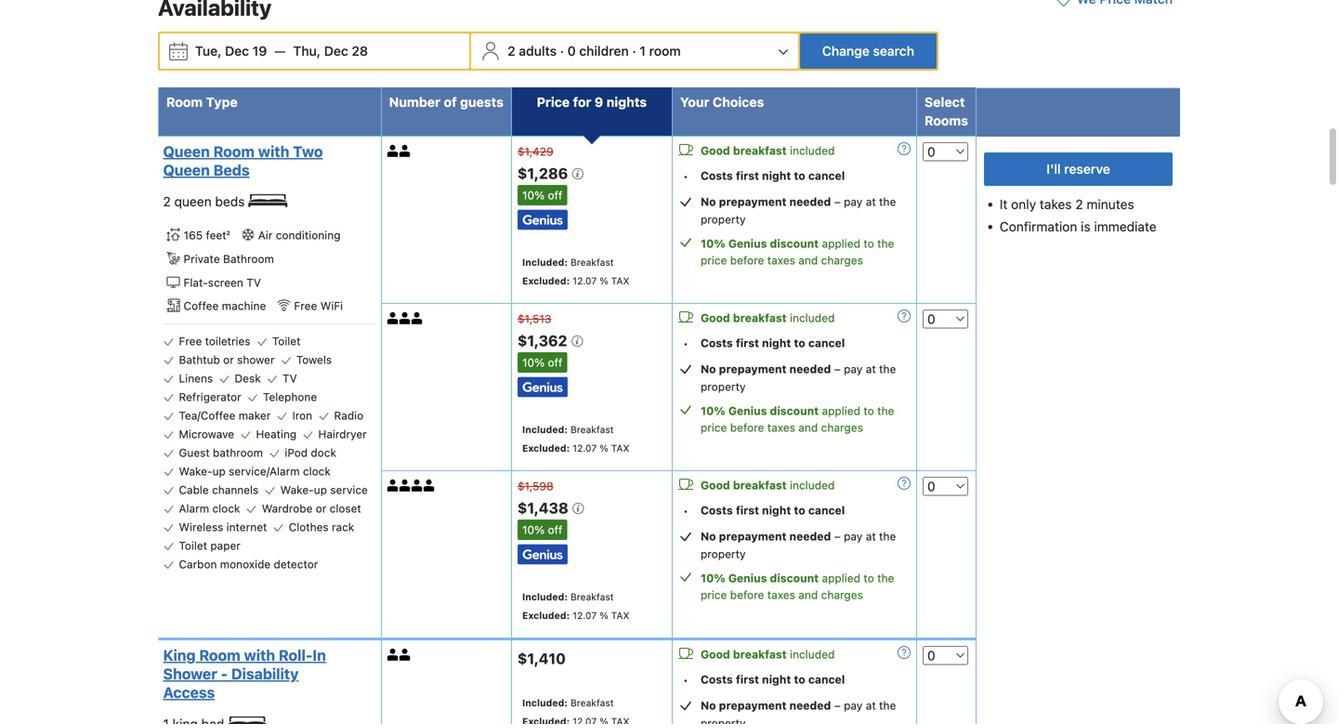 Task type: describe. For each thing, give the bounding box(es) containing it.
applied for $1,362
[[822, 404, 861, 417]]

2 cancel from the top
[[809, 337, 845, 350]]

shower
[[163, 665, 217, 683]]

1 queen from the top
[[163, 143, 210, 160]]

4 good breakfast included from the top
[[701, 648, 835, 661]]

private bathroom
[[184, 252, 274, 265]]

1 first from the top
[[736, 169, 759, 182]]

choices
[[713, 94, 764, 110]]

costs for king room with roll-in shower - disability access more details on meals and payment options image
[[701, 673, 733, 686]]

room for king
[[199, 647, 240, 664]]

costs first night to cancel for second more details on meals and payment options image from the bottom
[[701, 504, 845, 517]]

tue, dec 19 — thu, dec 28
[[195, 43, 368, 59]]

radio
[[334, 409, 364, 422]]

roll-
[[279, 647, 313, 664]]

1 – from the top
[[834, 195, 841, 208]]

search
[[873, 43, 915, 59]]

towels
[[296, 353, 332, 366]]

nights
[[607, 94, 647, 110]]

1
[[640, 43, 646, 59]]

2 first from the top
[[736, 337, 759, 350]]

10% genius discount for $1,438
[[701, 572, 819, 585]]

tue, dec 19 button
[[188, 34, 275, 68]]

feet²
[[206, 229, 230, 242]]

takes
[[1040, 197, 1072, 212]]

1 charges from the top
[[821, 254, 863, 267]]

room
[[649, 43, 681, 59]]

165 feet²
[[184, 229, 230, 242]]

dock
[[311, 446, 336, 459]]

-
[[221, 665, 228, 683]]

wake- for wake-up service/alarm clock
[[179, 465, 213, 478]]

immediate
[[1094, 219, 1157, 234]]

iron
[[292, 409, 312, 422]]

• for king room with roll-in shower - disability access more details on meals and payment options image
[[683, 673, 689, 686]]

guest
[[179, 446, 210, 459]]

taxes for $1,362
[[768, 421, 796, 434]]

discount for $1,362
[[770, 404, 819, 417]]

4 included: from the top
[[522, 697, 568, 708]]

1 10% genius discount from the top
[[701, 237, 819, 250]]

2 inside it only takes 2 minutes confirmation is immediate
[[1076, 197, 1083, 212]]

machine
[[222, 299, 266, 312]]

property for more details on meals and payment options image associated with queen room with two queen beds
[[701, 213, 746, 226]]

with for two
[[258, 143, 289, 160]]

included: for $1,286
[[522, 257, 568, 268]]

off for $1,438
[[548, 523, 563, 537]]

applied to the price before taxes and charges for $1,362
[[701, 404, 895, 434]]

alarm clock
[[179, 502, 240, 515]]

cable channels
[[179, 483, 259, 496]]

toilet paper
[[179, 539, 241, 552]]

breakfast for king room with roll-in shower - disability access more details on meals and payment options image
[[733, 648, 787, 661]]

tea/coffee maker
[[179, 409, 271, 422]]

costs first night to cancel for more details on meals and payment options icon
[[701, 337, 845, 350]]

bathroom
[[223, 252, 274, 265]]

toiletries
[[205, 335, 251, 348]]

28
[[352, 43, 368, 59]]

4 pay from the top
[[844, 699, 863, 712]]

room type
[[166, 94, 238, 110]]

0
[[568, 43, 576, 59]]

4 – from the top
[[834, 699, 841, 712]]

thu,
[[293, 43, 321, 59]]

in
[[313, 647, 326, 664]]

guests
[[460, 94, 504, 110]]

4 night from the top
[[762, 673, 791, 686]]

toilet for toilet
[[272, 335, 301, 348]]

2 at from the top
[[866, 363, 876, 376]]

wireless internet
[[179, 521, 267, 534]]

internet
[[226, 521, 267, 534]]

2 for 2 adults · 0 children · 1 room
[[508, 43, 516, 59]]

monoxide
[[220, 558, 271, 571]]

air
[[258, 229, 273, 242]]

telephone
[[263, 391, 317, 404]]

no for king room with roll-in shower - disability access more details on meals and payment options image
[[701, 699, 716, 712]]

1 · from the left
[[560, 43, 564, 59]]

1 good breakfast included from the top
[[701, 144, 835, 157]]

your
[[680, 94, 710, 110]]

4 – pay at the property from the top
[[701, 699, 896, 724]]

up for service/alarm
[[212, 465, 226, 478]]

included for king room with roll-in shower - disability access more details on meals and payment options image
[[790, 648, 835, 661]]

3 cancel from the top
[[809, 504, 845, 517]]

ipod dock
[[285, 446, 336, 459]]

$1,410
[[518, 650, 566, 668]]

10% off. you're getting a reduced rate because this property is offering a discount.. element for $1,362
[[518, 352, 567, 373]]

access
[[163, 684, 215, 702]]

2 pay from the top
[[844, 363, 863, 376]]

service
[[330, 483, 368, 496]]

more details on meals and payment options image for king room with roll-in shower - disability access
[[898, 646, 911, 659]]

it
[[1000, 197, 1008, 212]]

2 – pay at the property from the top
[[701, 363, 896, 393]]

tax for $1,362
[[611, 443, 630, 454]]

flat-
[[184, 276, 208, 289]]

more details on meals and payment options image for queen room with two queen beds
[[898, 142, 911, 155]]

9
[[595, 94, 604, 110]]

property for more details on meals and payment options icon
[[701, 380, 746, 393]]

clothes
[[289, 521, 329, 534]]

shower
[[237, 353, 275, 366]]

bathtub or shower
[[179, 353, 275, 366]]

type
[[206, 94, 238, 110]]

costs for second more details on meals and payment options image from the bottom
[[701, 504, 733, 517]]

$1,362
[[518, 332, 571, 350]]

property for second more details on meals and payment options image from the bottom
[[701, 548, 746, 561]]

i'll reserve button
[[984, 153, 1173, 186]]

coffee
[[184, 299, 219, 312]]

12.07 for $1,438
[[573, 610, 597, 621]]

1 dec from the left
[[225, 43, 249, 59]]

4 breakfast from the top
[[571, 697, 614, 708]]

flat-screen tv
[[184, 276, 261, 289]]

paper
[[210, 539, 241, 552]]

carbon
[[179, 558, 217, 571]]

2 queen from the top
[[163, 161, 210, 179]]

2 more details on meals and payment options image from the top
[[898, 477, 911, 490]]

included: breakfast excluded: 12.07 % tax for $1,438
[[522, 591, 630, 621]]

3 first from the top
[[736, 504, 759, 517]]

good for second more details on meals and payment options image from the bottom
[[701, 479, 730, 492]]

$1,598
[[518, 480, 554, 493]]

service/alarm
[[229, 465, 300, 478]]

conditioning
[[276, 229, 341, 242]]

2 – from the top
[[834, 363, 841, 376]]

off for $1,362
[[548, 356, 563, 369]]

1 discount from the top
[[770, 237, 819, 250]]

i'll reserve
[[1047, 161, 1111, 177]]

1 pay from the top
[[844, 195, 863, 208]]

0 vertical spatial clock
[[303, 465, 331, 478]]

maker
[[239, 409, 271, 422]]

discount for $1,438
[[770, 572, 819, 585]]

2 · from the left
[[632, 43, 636, 59]]

1 and from the top
[[799, 254, 818, 267]]

• for more details on meals and payment options icon
[[683, 337, 689, 350]]

coffee machine
[[184, 299, 266, 312]]

ipod
[[285, 446, 308, 459]]

king room with roll-in shower - disability access
[[163, 647, 326, 702]]

change search button
[[800, 34, 937, 69]]

costs for more details on meals and payment options icon
[[701, 337, 733, 350]]

number
[[389, 94, 441, 110]]

free wifi
[[294, 299, 343, 312]]

two
[[293, 143, 323, 160]]

heating
[[256, 428, 297, 441]]

4 at from the top
[[866, 699, 876, 712]]

king
[[163, 647, 196, 664]]

thu, dec 28 button
[[286, 34, 376, 68]]

included: breakfast excluded: 12.07 % tax for $1,362
[[522, 424, 630, 454]]

genius for $1,438
[[729, 572, 767, 585]]

1 cancel from the top
[[809, 169, 845, 182]]

2 good breakfast included from the top
[[701, 311, 835, 325]]

prepayment for second more details on meals and payment options image from the bottom
[[719, 530, 787, 543]]

wake-up service
[[280, 483, 368, 496]]

3 – from the top
[[834, 530, 841, 543]]

12.07 for $1,362
[[573, 443, 597, 454]]

1 at from the top
[[866, 195, 876, 208]]

your choices
[[680, 94, 764, 110]]

% for $1,438
[[600, 610, 609, 621]]

3 good breakfast included from the top
[[701, 479, 835, 492]]

12.07 for $1,286
[[573, 275, 597, 286]]

included: breakfast excluded: 12.07 % tax for $1,286
[[522, 257, 630, 286]]

2 for 2 queen beds
[[163, 194, 171, 209]]

select rooms
[[925, 94, 969, 128]]

• for second more details on meals and payment options image from the bottom
[[683, 504, 689, 517]]

private
[[184, 252, 220, 265]]

0 vertical spatial room
[[166, 94, 203, 110]]

bathtub
[[179, 353, 220, 366]]

prepayment for king room with roll-in shower - disability access more details on meals and payment options image
[[719, 699, 787, 712]]

detector
[[274, 558, 318, 571]]

included: for $1,362
[[522, 424, 568, 435]]

for
[[573, 94, 592, 110]]

screen
[[208, 276, 243, 289]]

breakfast for $1,362
[[571, 424, 614, 435]]

rack
[[332, 521, 354, 534]]

price for 9 nights
[[537, 94, 647, 110]]

needed for more details on meals and payment options icon
[[790, 363, 831, 376]]

1 night from the top
[[762, 169, 791, 182]]

1 before from the top
[[730, 254, 764, 267]]

it only takes 2 minutes confirmation is immediate
[[1000, 197, 1157, 234]]

3 at from the top
[[866, 530, 876, 543]]

—
[[275, 43, 286, 59]]

included for more details on meals and payment options icon
[[790, 311, 835, 325]]

no prepayment needed for king room with roll-in shower - disability access more details on meals and payment options image
[[701, 699, 831, 712]]

select
[[925, 94, 965, 110]]

guest bathroom
[[179, 446, 263, 459]]

2 dec from the left
[[324, 43, 348, 59]]



Task type: vqa. For each thing, say whether or not it's contained in the screenshot.
service
yes



Task type: locate. For each thing, give the bounding box(es) containing it.
1 horizontal spatial dec
[[324, 43, 348, 59]]

3 breakfast from the top
[[571, 591, 614, 603]]

pay
[[844, 195, 863, 208], [844, 363, 863, 376], [844, 530, 863, 543], [844, 699, 863, 712]]

wireless
[[179, 521, 223, 534]]

tv up "telephone"
[[283, 372, 297, 385]]

bathroom
[[213, 446, 263, 459]]

included: breakfast excluded: 12.07 % tax up $1,598
[[522, 424, 630, 454]]

4 costs from the top
[[701, 673, 733, 686]]

1 – pay at the property from the top
[[701, 195, 896, 226]]

1 • from the top
[[683, 170, 689, 183]]

dec left 28
[[324, 43, 348, 59]]

0 vertical spatial price
[[701, 254, 727, 267]]

0 vertical spatial toilet
[[272, 335, 301, 348]]

1 horizontal spatial up
[[314, 483, 327, 496]]

prepayment
[[719, 195, 787, 208], [719, 363, 787, 376], [719, 530, 787, 543], [719, 699, 787, 712]]

wake- down guest
[[179, 465, 213, 478]]

1 vertical spatial before
[[730, 421, 764, 434]]

2 • from the top
[[683, 337, 689, 350]]

price for $1,438
[[701, 589, 727, 602]]

needed for king room with roll-in shower - disability access more details on meals and payment options image
[[790, 699, 831, 712]]

2 12.07 from the top
[[573, 443, 597, 454]]

alarm
[[179, 502, 209, 515]]

included
[[790, 144, 835, 157], [790, 311, 835, 325], [790, 479, 835, 492], [790, 648, 835, 661]]

1 12.07 from the top
[[573, 275, 597, 286]]

included: for $1,438
[[522, 591, 568, 603]]

1 vertical spatial tv
[[283, 372, 297, 385]]

1 vertical spatial applied
[[822, 404, 861, 417]]

3 charges from the top
[[821, 589, 863, 602]]

1 vertical spatial with
[[244, 647, 275, 664]]

4 good from the top
[[701, 648, 730, 661]]

3 applied from the top
[[822, 572, 861, 585]]

included: up $1,410
[[522, 591, 568, 603]]

2 breakfast from the top
[[571, 424, 614, 435]]

1 horizontal spatial 2
[[508, 43, 516, 59]]

before
[[730, 254, 764, 267], [730, 421, 764, 434], [730, 589, 764, 602]]

0 vertical spatial tax
[[611, 275, 630, 286]]

3 prepayment from the top
[[719, 530, 787, 543]]

1 off from the top
[[548, 189, 563, 202]]

1 vertical spatial genius
[[729, 404, 767, 417]]

2 vertical spatial excluded:
[[522, 610, 570, 621]]

2 included from the top
[[790, 311, 835, 325]]

1 vertical spatial excluded:
[[522, 443, 570, 454]]

3 pay from the top
[[844, 530, 863, 543]]

1 genius from the top
[[729, 237, 767, 250]]

4 first from the top
[[736, 673, 759, 686]]

needed
[[790, 195, 831, 208], [790, 363, 831, 376], [790, 530, 831, 543], [790, 699, 831, 712]]

included for second more details on meals and payment options image from the bottom
[[790, 479, 835, 492]]

1 horizontal spatial clock
[[303, 465, 331, 478]]

2 vertical spatial 10% off
[[522, 523, 563, 537]]

0 vertical spatial 12.07
[[573, 275, 597, 286]]

wifi
[[320, 299, 343, 312]]

1 vertical spatial free
[[179, 335, 202, 348]]

no prepayment needed
[[701, 195, 831, 208], [701, 363, 831, 376], [701, 530, 831, 543], [701, 699, 831, 712]]

tea/coffee
[[179, 409, 236, 422]]

2 vertical spatial 10% off. you're getting a reduced rate because this property is offering a discount.. element
[[518, 520, 567, 540]]

19
[[253, 43, 267, 59]]

minutes
[[1087, 197, 1135, 212]]

2 vertical spatial room
[[199, 647, 240, 664]]

3 10% off from the top
[[522, 523, 563, 537]]

before for $1,362
[[730, 421, 764, 434]]

excluded: for $1,362
[[522, 443, 570, 454]]

3 – pay at the property from the top
[[701, 530, 896, 561]]

1 vertical spatial %
[[600, 443, 609, 454]]

charges
[[821, 254, 863, 267], [821, 421, 863, 434], [821, 589, 863, 602]]

queen
[[163, 143, 210, 160], [163, 161, 210, 179]]

and for $1,438
[[799, 589, 818, 602]]

3 taxes from the top
[[768, 589, 796, 602]]

1 vertical spatial discount
[[770, 404, 819, 417]]

cancel
[[809, 169, 845, 182], [809, 337, 845, 350], [809, 504, 845, 517], [809, 673, 845, 686]]

taxes for $1,438
[[768, 589, 796, 602]]

queen room with two queen beds
[[163, 143, 323, 179]]

4 cancel from the top
[[809, 673, 845, 686]]

clock up wireless internet
[[212, 502, 240, 515]]

off
[[548, 189, 563, 202], [548, 356, 563, 369], [548, 523, 563, 537]]

with left two
[[258, 143, 289, 160]]

free up bathtub
[[179, 335, 202, 348]]

free for free toiletries
[[179, 335, 202, 348]]

2 vertical spatial charges
[[821, 589, 863, 602]]

3 good from the top
[[701, 479, 730, 492]]

2 10% off from the top
[[522, 356, 563, 369]]

breakfast
[[571, 257, 614, 268], [571, 424, 614, 435], [571, 591, 614, 603], [571, 697, 614, 708]]

excluded: up $1,598
[[522, 443, 570, 454]]

0 vertical spatial charges
[[821, 254, 863, 267]]

price
[[701, 254, 727, 267], [701, 421, 727, 434], [701, 589, 727, 602]]

1 vertical spatial room
[[213, 143, 255, 160]]

0 vertical spatial off
[[548, 189, 563, 202]]

1 horizontal spatial toilet
[[272, 335, 301, 348]]

or for bathtub
[[223, 353, 234, 366]]

included: down $1,410
[[522, 697, 568, 708]]

more details on meals and payment options image
[[898, 310, 911, 323]]

breakfast
[[733, 144, 787, 157], [733, 311, 787, 325], [733, 479, 787, 492], [733, 648, 787, 661]]

0 vertical spatial excluded:
[[522, 275, 570, 286]]

rooms
[[925, 113, 969, 128]]

2 up the is
[[1076, 197, 1083, 212]]

breakfast for $1,286
[[571, 257, 614, 268]]

4 costs first night to cancel from the top
[[701, 673, 845, 686]]

1 vertical spatial and
[[799, 421, 818, 434]]

3 genius from the top
[[729, 572, 767, 585]]

1 vertical spatial 10% genius discount
[[701, 404, 819, 417]]

included: breakfast excluded: 12.07 % tax up $1,513
[[522, 257, 630, 286]]

prepayment for more details on meals and payment options icon
[[719, 363, 787, 376]]

10% off. you're getting a reduced rate because this property is offering a discount.. element for $1,438
[[518, 520, 567, 540]]

excluded: up $1,410
[[522, 610, 570, 621]]

% for $1,286
[[600, 275, 609, 286]]

3 no from the top
[[701, 530, 716, 543]]

1 costs from the top
[[701, 169, 733, 182]]

2 adults · 0 children · 1 room
[[508, 43, 681, 59]]

0 vertical spatial with
[[258, 143, 289, 160]]

prepayment for more details on meals and payment options image associated with queen room with two queen beds
[[719, 195, 787, 208]]

1 vertical spatial up
[[314, 483, 327, 496]]

3 needed from the top
[[790, 530, 831, 543]]

included:
[[522, 257, 568, 268], [522, 424, 568, 435], [522, 591, 568, 603], [522, 697, 568, 708]]

2 no from the top
[[701, 363, 716, 376]]

3 tax from the top
[[611, 610, 630, 621]]

0 horizontal spatial toilet
[[179, 539, 207, 552]]

1 horizontal spatial or
[[316, 502, 327, 515]]

0 horizontal spatial free
[[179, 335, 202, 348]]

disability
[[231, 665, 299, 683]]

room
[[166, 94, 203, 110], [213, 143, 255, 160], [199, 647, 240, 664]]

free left the wifi
[[294, 299, 317, 312]]

3 breakfast from the top
[[733, 479, 787, 492]]

10% off. you're getting a reduced rate because this property is offering a discount.. element down "$1,362"
[[518, 352, 567, 373]]

1 vertical spatial price
[[701, 421, 727, 434]]

or up clothes rack
[[316, 502, 327, 515]]

2 breakfast from the top
[[733, 311, 787, 325]]

10% off for $1,286
[[522, 189, 563, 202]]

2 vertical spatial off
[[548, 523, 563, 537]]

1 10% off from the top
[[522, 189, 563, 202]]

0 vertical spatial before
[[730, 254, 764, 267]]

room up beds
[[213, 143, 255, 160]]

3 applied to the price before taxes and charges from the top
[[701, 572, 895, 602]]

1 vertical spatial tax
[[611, 443, 630, 454]]

1 price from the top
[[701, 254, 727, 267]]

0 vertical spatial queen
[[163, 143, 210, 160]]

2 vertical spatial %
[[600, 610, 609, 621]]

clock down ipod dock
[[303, 465, 331, 478]]

2 charges from the top
[[821, 421, 863, 434]]

2 night from the top
[[762, 337, 791, 350]]

needed for second more details on meals and payment options image from the bottom
[[790, 530, 831, 543]]

1 vertical spatial wake-
[[280, 483, 314, 496]]

included for more details on meals and payment options image associated with queen room with two queen beds
[[790, 144, 835, 157]]

0 horizontal spatial dec
[[225, 43, 249, 59]]

breakfast for more details on meals and payment options image associated with queen room with two queen beds
[[733, 144, 787, 157]]

no prepayment needed for more details on meals and payment options icon
[[701, 363, 831, 376]]

3 property from the top
[[701, 548, 746, 561]]

2 vertical spatial applied
[[822, 572, 861, 585]]

2 applied from the top
[[822, 404, 861, 417]]

applied to the price before taxes and charges for $1,438
[[701, 572, 895, 602]]

excluded: for $1,286
[[522, 275, 570, 286]]

0 vertical spatial free
[[294, 299, 317, 312]]

included: up $1,513
[[522, 257, 568, 268]]

or down toiletries
[[223, 353, 234, 366]]

adults
[[519, 43, 557, 59]]

0 horizontal spatial up
[[212, 465, 226, 478]]

%
[[600, 275, 609, 286], [600, 443, 609, 454], [600, 610, 609, 621]]

1 vertical spatial applied to the price before taxes and charges
[[701, 404, 895, 434]]

no prepayment needed for second more details on meals and payment options image from the bottom
[[701, 530, 831, 543]]

3 price from the top
[[701, 589, 727, 602]]

1 vertical spatial taxes
[[768, 421, 796, 434]]

and for $1,362
[[799, 421, 818, 434]]

toilet up "towels"
[[272, 335, 301, 348]]

3 12.07 from the top
[[573, 610, 597, 621]]

4 included from the top
[[790, 648, 835, 661]]

1 vertical spatial clock
[[212, 502, 240, 515]]

free for free wifi
[[294, 299, 317, 312]]

1 vertical spatial off
[[548, 356, 563, 369]]

2 vertical spatial taxes
[[768, 589, 796, 602]]

before for $1,438
[[730, 589, 764, 602]]

0 vertical spatial more details on meals and payment options image
[[898, 142, 911, 155]]

1 vertical spatial 10% off
[[522, 356, 563, 369]]

or
[[223, 353, 234, 366], [316, 502, 327, 515]]

beds
[[213, 161, 250, 179]]

price for $1,362
[[701, 421, 727, 434]]

1 vertical spatial 10% off. you're getting a reduced rate because this property is offering a discount.. element
[[518, 352, 567, 373]]

with up the disability
[[244, 647, 275, 664]]

wake-up service/alarm clock
[[179, 465, 331, 478]]

3 night from the top
[[762, 504, 791, 517]]

10% off. you're getting a reduced rate because this property is offering a discount.. element down $1,438
[[518, 520, 567, 540]]

room for queen
[[213, 143, 255, 160]]

3 discount from the top
[[770, 572, 819, 585]]

1 horizontal spatial wake-
[[280, 483, 314, 496]]

no
[[701, 195, 716, 208], [701, 363, 716, 376], [701, 530, 716, 543], [701, 699, 716, 712]]

carbon monoxide detector
[[179, 558, 318, 571]]

3 included: from the top
[[522, 591, 568, 603]]

10% off. you're getting a reduced rate because this property is offering a discount.. element
[[518, 185, 567, 206], [518, 352, 567, 373], [518, 520, 567, 540]]

1 breakfast from the top
[[733, 144, 787, 157]]

% for $1,362
[[600, 443, 609, 454]]

2 vertical spatial 10% genius discount
[[701, 572, 819, 585]]

1 included: from the top
[[522, 257, 568, 268]]

wake- for wake-up service
[[280, 483, 314, 496]]

wardrobe
[[262, 502, 313, 515]]

good
[[701, 144, 730, 157], [701, 311, 730, 325], [701, 479, 730, 492], [701, 648, 730, 661]]

1 horizontal spatial free
[[294, 299, 317, 312]]

0 vertical spatial applied
[[822, 237, 861, 250]]

2 10% genius discount from the top
[[701, 404, 819, 417]]

good for king room with roll-in shower - disability access more details on meals and payment options image
[[701, 648, 730, 661]]

0 vertical spatial and
[[799, 254, 818, 267]]

1 vertical spatial 12.07
[[573, 443, 597, 454]]

up up "cable channels"
[[212, 465, 226, 478]]

tax for $1,438
[[611, 610, 630, 621]]

2 10% off. you're getting a reduced rate because this property is offering a discount.. element from the top
[[518, 352, 567, 373]]

10% off for $1,362
[[522, 356, 563, 369]]

hairdryer
[[318, 428, 367, 441]]

0 vertical spatial discount
[[770, 237, 819, 250]]

• for more details on meals and payment options image associated with queen room with two queen beds
[[683, 170, 689, 183]]

2 queen beds
[[163, 194, 248, 209]]

4 no prepayment needed from the top
[[701, 699, 831, 712]]

2 vertical spatial applied to the price before taxes and charges
[[701, 572, 895, 602]]

genius for $1,362
[[729, 404, 767, 417]]

costs
[[701, 169, 733, 182], [701, 337, 733, 350], [701, 504, 733, 517], [701, 673, 733, 686]]

with inside king room with roll-in shower - disability access
[[244, 647, 275, 664]]

· left 0
[[560, 43, 564, 59]]

no for more details on meals and payment options image associated with queen room with two queen beds
[[701, 195, 716, 208]]

2 needed from the top
[[790, 363, 831, 376]]

2 vertical spatial discount
[[770, 572, 819, 585]]

2 left queen
[[163, 194, 171, 209]]

dec left 19
[[225, 43, 249, 59]]

$1,513
[[518, 312, 552, 325]]

off down $1,438
[[548, 523, 563, 537]]

free toiletries
[[179, 335, 251, 348]]

breakfast for second more details on meals and payment options image from the bottom
[[733, 479, 787, 492]]

10% genius discount for $1,362
[[701, 404, 819, 417]]

tv down bathroom
[[247, 276, 261, 289]]

tv
[[247, 276, 261, 289], [283, 372, 297, 385]]

wake- up wardrobe
[[280, 483, 314, 496]]

4 prepayment from the top
[[719, 699, 787, 712]]

beds
[[215, 194, 245, 209]]

room inside queen room with two queen beds
[[213, 143, 255, 160]]

2 vertical spatial genius
[[729, 572, 767, 585]]

the
[[879, 195, 896, 208], [878, 237, 895, 250], [879, 363, 896, 376], [878, 404, 895, 417], [879, 530, 896, 543], [878, 572, 895, 585], [879, 699, 896, 712]]

10% off down $1,286
[[522, 189, 563, 202]]

4 needed from the top
[[790, 699, 831, 712]]

1 excluded: from the top
[[522, 275, 570, 286]]

10% off down "$1,362"
[[522, 356, 563, 369]]

2 applied to the price before taxes and charges from the top
[[701, 404, 895, 434]]

0 vertical spatial genius
[[729, 237, 767, 250]]

3 costs first night to cancel from the top
[[701, 504, 845, 517]]

1 horizontal spatial ·
[[632, 43, 636, 59]]

queen room with two queen beds link
[[163, 142, 371, 179]]

2 left adults
[[508, 43, 516, 59]]

costs for more details on meals and payment options image associated with queen room with two queen beds
[[701, 169, 733, 182]]

excluded: for $1,438
[[522, 610, 570, 621]]

1 tax from the top
[[611, 275, 630, 286]]

toilet for toilet paper
[[179, 539, 207, 552]]

2 vertical spatial price
[[701, 589, 727, 602]]

1 vertical spatial more details on meals and payment options image
[[898, 477, 911, 490]]

1 vertical spatial queen
[[163, 161, 210, 179]]

charges for $1,362
[[821, 421, 863, 434]]

0 vertical spatial up
[[212, 465, 226, 478]]

0 vertical spatial taxes
[[768, 254, 796, 267]]

king room with roll-in shower - disability access link
[[163, 646, 371, 702]]

included: breakfast excluded: 12.07 % tax up $1,410
[[522, 591, 630, 621]]

4 breakfast from the top
[[733, 648, 787, 661]]

of
[[444, 94, 457, 110]]

with for roll-
[[244, 647, 275, 664]]

1 included: breakfast excluded: 12.07 % tax from the top
[[522, 257, 630, 286]]

2 costs from the top
[[701, 337, 733, 350]]

toilet up the carbon
[[179, 539, 207, 552]]

occupancy image
[[387, 145, 399, 157], [399, 145, 412, 157], [412, 312, 424, 325], [399, 480, 412, 492]]

off down "$1,362"
[[548, 356, 563, 369]]

1 taxes from the top
[[768, 254, 796, 267]]

2 vertical spatial 12.07
[[573, 610, 597, 621]]

$1,429
[[518, 145, 554, 158]]

2 good from the top
[[701, 311, 730, 325]]

included: breakfast
[[522, 697, 614, 708]]

no for more details on meals and payment options icon
[[701, 363, 716, 376]]

1 prepayment from the top
[[719, 195, 787, 208]]

property for king room with roll-in shower - disability access more details on meals and payment options image
[[701, 717, 746, 724]]

1 applied from the top
[[822, 237, 861, 250]]

2 discount from the top
[[770, 404, 819, 417]]

room up -
[[199, 647, 240, 664]]

2 horizontal spatial 2
[[1076, 197, 1083, 212]]

breakfast for more details on meals and payment options icon
[[733, 311, 787, 325]]

2 vertical spatial included: breakfast excluded: 12.07 % tax
[[522, 591, 630, 621]]

1 vertical spatial charges
[[821, 421, 863, 434]]

room left type
[[166, 94, 203, 110]]

0 vertical spatial %
[[600, 275, 609, 286]]

more details on meals and payment options image
[[898, 142, 911, 155], [898, 477, 911, 490], [898, 646, 911, 659]]

needed for more details on meals and payment options image associated with queen room with two queen beds
[[790, 195, 831, 208]]

is
[[1081, 219, 1091, 234]]

or for wardrobe
[[316, 502, 327, 515]]

microwave
[[179, 428, 234, 441]]

no for second more details on meals and payment options image from the bottom
[[701, 530, 716, 543]]

2 vertical spatial and
[[799, 589, 818, 602]]

0 vertical spatial or
[[223, 353, 234, 366]]

and
[[799, 254, 818, 267], [799, 421, 818, 434], [799, 589, 818, 602]]

costs first night to cancel for king room with roll-in shower - disability access more details on meals and payment options image
[[701, 673, 845, 686]]

2 included: from the top
[[522, 424, 568, 435]]

1 vertical spatial toilet
[[179, 539, 207, 552]]

3 included from the top
[[790, 479, 835, 492]]

up for service
[[314, 483, 327, 496]]

2 price from the top
[[701, 421, 727, 434]]

wake-
[[179, 465, 213, 478], [280, 483, 314, 496]]

costs first night to cancel for more details on meals and payment options image associated with queen room with two queen beds
[[701, 169, 845, 182]]

1 vertical spatial included: breakfast excluded: 12.07 % tax
[[522, 424, 630, 454]]

excluded: up $1,513
[[522, 275, 570, 286]]

10% off down $1,438
[[522, 523, 563, 537]]

1 breakfast from the top
[[571, 257, 614, 268]]

0 vertical spatial 10% genius discount
[[701, 237, 819, 250]]

2 prepayment from the top
[[719, 363, 787, 376]]

room inside king room with roll-in shower - disability access
[[199, 647, 240, 664]]

0 vertical spatial 10% off. you're getting a reduced rate because this property is offering a discount.. element
[[518, 185, 567, 206]]

0 horizontal spatial or
[[223, 353, 234, 366]]

0 horizontal spatial wake-
[[179, 465, 213, 478]]

1 horizontal spatial tv
[[283, 372, 297, 385]]

good for more details on meals and payment options image associated with queen room with two queen beds
[[701, 144, 730, 157]]

10% off. you're getting a reduced rate because this property is offering a discount.. element for $1,286
[[518, 185, 567, 206]]

off for $1,286
[[548, 189, 563, 202]]

2 tax from the top
[[611, 443, 630, 454]]

2 inside dropdown button
[[508, 43, 516, 59]]

first
[[736, 169, 759, 182], [736, 337, 759, 350], [736, 504, 759, 517], [736, 673, 759, 686]]

costs first night to cancel
[[701, 169, 845, 182], [701, 337, 845, 350], [701, 504, 845, 517], [701, 673, 845, 686]]

10% off. you're getting a reduced rate because this property is offering a discount.. element down $1,286
[[518, 185, 567, 206]]

0 horizontal spatial 2
[[163, 194, 171, 209]]

children
[[579, 43, 629, 59]]

1 % from the top
[[600, 275, 609, 286]]

165
[[184, 229, 203, 242]]

3 excluded: from the top
[[522, 610, 570, 621]]

0 vertical spatial wake-
[[179, 465, 213, 478]]

tax for $1,286
[[611, 275, 630, 286]]

wardrobe or closet
[[262, 502, 361, 515]]

no prepayment needed for more details on meals and payment options image associated with queen room with two queen beds
[[701, 195, 831, 208]]

0 horizontal spatial ·
[[560, 43, 564, 59]]

0 vertical spatial 10% off
[[522, 189, 563, 202]]

0 vertical spatial applied to the price before taxes and charges
[[701, 237, 895, 267]]

cable
[[179, 483, 209, 496]]

occupancy image
[[387, 312, 399, 325], [399, 312, 412, 325], [387, 480, 399, 492], [412, 480, 424, 492], [424, 480, 436, 492], [387, 649, 399, 661], [399, 649, 412, 661]]

up up wardrobe or closet
[[314, 483, 327, 496]]

0 horizontal spatial tv
[[247, 276, 261, 289]]

· left the 1
[[632, 43, 636, 59]]

linens
[[179, 372, 213, 385]]

0 vertical spatial included: breakfast excluded: 12.07 % tax
[[522, 257, 630, 286]]

included: up $1,598
[[522, 424, 568, 435]]

2 vertical spatial before
[[730, 589, 764, 602]]

off down $1,286
[[548, 189, 563, 202]]

2 vertical spatial tax
[[611, 610, 630, 621]]

breakfast for $1,438
[[571, 591, 614, 603]]

only
[[1011, 197, 1037, 212]]

2 and from the top
[[799, 421, 818, 434]]

applied for $1,438
[[822, 572, 861, 585]]

1 vertical spatial or
[[316, 502, 327, 515]]

with inside queen room with two queen beds
[[258, 143, 289, 160]]

0 horizontal spatial clock
[[212, 502, 240, 515]]

10%
[[522, 189, 545, 202], [701, 237, 726, 250], [522, 356, 545, 369], [701, 404, 726, 417], [522, 523, 545, 537], [701, 572, 726, 585]]

1 good from the top
[[701, 144, 730, 157]]

2 excluded: from the top
[[522, 443, 570, 454]]

2 vertical spatial more details on meals and payment options image
[[898, 646, 911, 659]]

number of guests
[[389, 94, 504, 110]]

change
[[823, 43, 870, 59]]

1 applied to the price before taxes and charges from the top
[[701, 237, 895, 267]]

3 no prepayment needed from the top
[[701, 530, 831, 543]]

3 more details on meals and payment options image from the top
[[898, 646, 911, 659]]

tue,
[[195, 43, 222, 59]]

2 no prepayment needed from the top
[[701, 363, 831, 376]]

0 vertical spatial tv
[[247, 276, 261, 289]]

charges for $1,438
[[821, 589, 863, 602]]

good for more details on meals and payment options icon
[[701, 311, 730, 325]]



